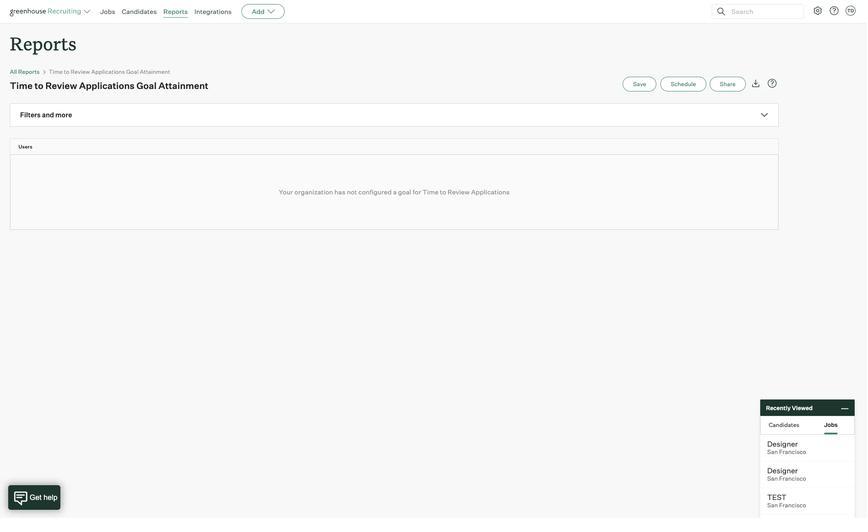 Task type: describe. For each thing, give the bounding box(es) containing it.
faq image
[[767, 79, 777, 88]]

and
[[42, 111, 54, 119]]

integrations link
[[194, 7, 232, 16]]

save
[[633, 81, 646, 88]]

td button
[[844, 4, 857, 17]]

users grid
[[10, 139, 786, 155]]

recently viewed
[[766, 405, 813, 412]]

2 vertical spatial applications
[[471, 188, 510, 196]]

1 vertical spatial applications
[[79, 80, 135, 91]]

1 francisco from the top
[[779, 449, 806, 456]]

your
[[279, 188, 293, 196]]

1 vertical spatial goal
[[137, 80, 157, 91]]

tab list containing candidates
[[761, 417, 855, 435]]

viewed
[[792, 405, 813, 412]]

goal
[[398, 188, 411, 196]]

1 designer san francisco from the top
[[767, 440, 806, 456]]

time to review applications goal attainment link
[[49, 68, 170, 75]]

1 vertical spatial time to review applications goal attainment
[[10, 80, 208, 91]]

1 vertical spatial candidates
[[769, 422, 800, 429]]

configured
[[359, 188, 392, 196]]

0 vertical spatial applications
[[91, 68, 125, 75]]

all reports link
[[10, 68, 40, 75]]

2 vertical spatial reports
[[18, 68, 40, 75]]

filters and more
[[20, 111, 72, 119]]

1 vertical spatial to
[[35, 80, 43, 91]]

1 san from the top
[[767, 449, 778, 456]]

0 vertical spatial goal
[[126, 68, 139, 75]]

jobs link
[[100, 7, 115, 16]]

test san francisco
[[767, 493, 806, 510]]

0 horizontal spatial candidates
[[122, 7, 157, 16]]

not
[[347, 188, 357, 196]]

2 vertical spatial to
[[440, 188, 446, 196]]

jobs inside tab list
[[824, 422, 838, 429]]

for
[[413, 188, 421, 196]]

1 vertical spatial review
[[45, 80, 77, 91]]

all reports
[[10, 68, 40, 75]]

share button
[[710, 77, 746, 92]]

0 vertical spatial attainment
[[140, 68, 170, 75]]

1 vertical spatial attainment
[[158, 80, 208, 91]]

more
[[55, 111, 72, 119]]

add
[[252, 7, 265, 16]]

0 vertical spatial time to review applications goal attainment
[[49, 68, 170, 75]]

2 vertical spatial review
[[448, 188, 470, 196]]

add button
[[242, 4, 285, 19]]

Search text field
[[730, 6, 796, 17]]



Task type: vqa. For each thing, say whether or not it's contained in the screenshot.
TO to the middle
yes



Task type: locate. For each thing, give the bounding box(es) containing it.
integrations
[[194, 7, 232, 16]]

1 vertical spatial designer san francisco
[[767, 467, 806, 483]]

2 horizontal spatial time
[[423, 188, 439, 196]]

san
[[767, 449, 778, 456], [767, 476, 778, 483], [767, 502, 778, 510]]

schedule
[[671, 81, 696, 88]]

1 vertical spatial designer
[[767, 467, 798, 476]]

tab list
[[761, 417, 855, 435]]

3 francisco from the top
[[779, 502, 806, 510]]

candidates link
[[122, 7, 157, 16]]

designer san francisco down recently viewed
[[767, 440, 806, 456]]

0 vertical spatial designer
[[767, 440, 798, 449]]

0 horizontal spatial jobs
[[100, 7, 115, 16]]

all
[[10, 68, 17, 75]]

applications
[[91, 68, 125, 75], [79, 80, 135, 91], [471, 188, 510, 196]]

attainment
[[140, 68, 170, 75], [158, 80, 208, 91]]

1 vertical spatial jobs
[[824, 422, 838, 429]]

users
[[18, 144, 32, 150]]

2 designer san francisco from the top
[[767, 467, 806, 483]]

goal
[[126, 68, 139, 75], [137, 80, 157, 91]]

candidates right jobs link
[[122, 7, 157, 16]]

0 vertical spatial jobs
[[100, 7, 115, 16]]

0 horizontal spatial to
[[35, 80, 43, 91]]

to
[[64, 68, 69, 75], [35, 80, 43, 91], [440, 188, 446, 196]]

reports
[[163, 7, 188, 16], [10, 31, 76, 55], [18, 68, 40, 75]]

greenhouse recruiting image
[[10, 7, 84, 16]]

1 vertical spatial francisco
[[779, 476, 806, 483]]

organization
[[295, 188, 333, 196]]

save and schedule this report to revisit it! element
[[623, 77, 661, 92]]

your organization has not configured a goal for time to review applications
[[279, 188, 510, 196]]

td
[[848, 8, 854, 14]]

1 vertical spatial san
[[767, 476, 778, 483]]

2 vertical spatial san
[[767, 502, 778, 510]]

candidates
[[122, 7, 157, 16], [769, 422, 800, 429]]

1 horizontal spatial jobs
[[824, 422, 838, 429]]

review
[[71, 68, 90, 75], [45, 80, 77, 91], [448, 188, 470, 196]]

time right for
[[423, 188, 439, 196]]

reports right all
[[18, 68, 40, 75]]

2 designer from the top
[[767, 467, 798, 476]]

has
[[335, 188, 345, 196]]

designer
[[767, 440, 798, 449], [767, 467, 798, 476]]

1 vertical spatial reports
[[10, 31, 76, 55]]

0 horizontal spatial time
[[10, 80, 33, 91]]

a
[[393, 188, 397, 196]]

designer san francisco up test
[[767, 467, 806, 483]]

time right the "all reports"
[[49, 68, 63, 75]]

2 san from the top
[[767, 476, 778, 483]]

0 vertical spatial review
[[71, 68, 90, 75]]

san inside test san francisco
[[767, 502, 778, 510]]

designer up test
[[767, 467, 798, 476]]

candidates down recently viewed
[[769, 422, 800, 429]]

3 san from the top
[[767, 502, 778, 510]]

recently
[[766, 405, 791, 412]]

2 horizontal spatial to
[[440, 188, 446, 196]]

1 designer from the top
[[767, 440, 798, 449]]

0 vertical spatial candidates
[[122, 7, 157, 16]]

0 vertical spatial reports
[[163, 7, 188, 16]]

configure image
[[813, 6, 823, 16]]

2 vertical spatial francisco
[[779, 502, 806, 510]]

schedule button
[[661, 77, 706, 92]]

0 vertical spatial designer san francisco
[[767, 440, 806, 456]]

reports link
[[163, 7, 188, 16]]

francisco inside test san francisco
[[779, 502, 806, 510]]

designer san francisco
[[767, 440, 806, 456], [767, 467, 806, 483]]

time down all reports link
[[10, 80, 33, 91]]

2 francisco from the top
[[779, 476, 806, 483]]

users column header
[[10, 139, 786, 155]]

test
[[767, 493, 787, 502]]

td button
[[846, 6, 856, 16]]

jobs
[[100, 7, 115, 16], [824, 422, 838, 429]]

reports down greenhouse recruiting image
[[10, 31, 76, 55]]

designer down recently
[[767, 440, 798, 449]]

filters
[[20, 111, 41, 119]]

2 vertical spatial time
[[423, 188, 439, 196]]

download image
[[751, 79, 761, 88]]

1 vertical spatial time
[[10, 80, 33, 91]]

0 vertical spatial to
[[64, 68, 69, 75]]

time to review applications goal attainment
[[49, 68, 170, 75], [10, 80, 208, 91]]

reports right candidates link
[[163, 7, 188, 16]]

share
[[720, 81, 736, 88]]

0 vertical spatial time
[[49, 68, 63, 75]]

time
[[49, 68, 63, 75], [10, 80, 33, 91], [423, 188, 439, 196]]

0 vertical spatial francisco
[[779, 449, 806, 456]]

francisco
[[779, 449, 806, 456], [779, 476, 806, 483], [779, 502, 806, 510]]

1 horizontal spatial time
[[49, 68, 63, 75]]

save button
[[623, 77, 657, 92]]

1 horizontal spatial candidates
[[769, 422, 800, 429]]

0 vertical spatial san
[[767, 449, 778, 456]]

1 horizontal spatial to
[[64, 68, 69, 75]]



